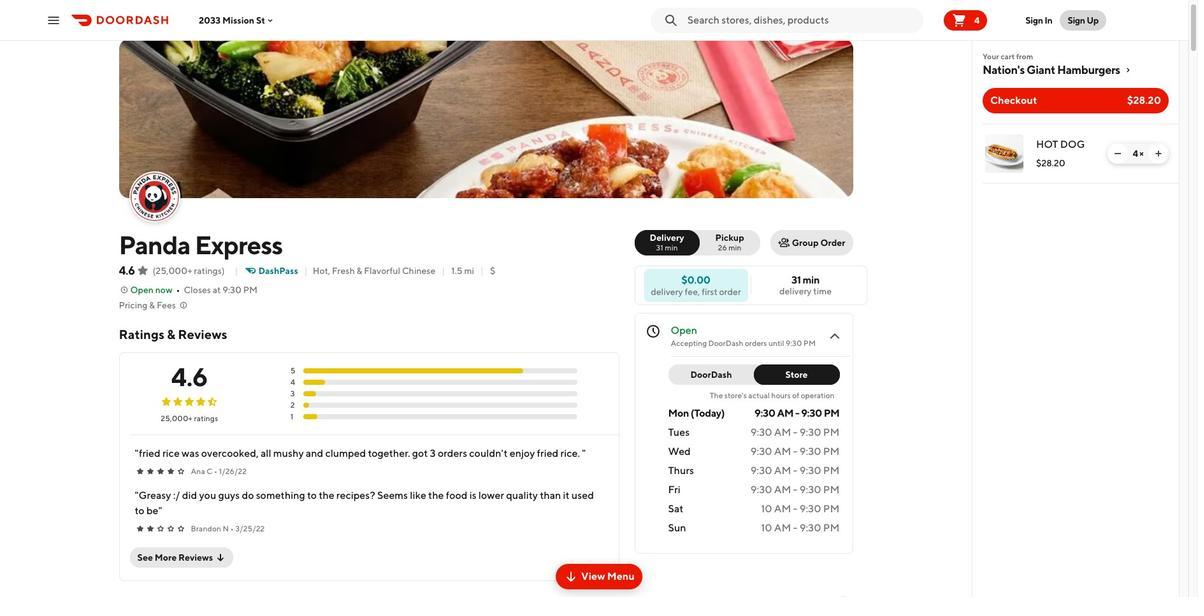 Task type: describe. For each thing, give the bounding box(es) containing it.
checkout
[[991, 94, 1038, 106]]

2033 mission st button
[[199, 15, 275, 25]]

store hour display option group
[[669, 365, 840, 385]]

2 horizontal spatial 4
[[1133, 149, 1138, 159]]

9:30 am - 9:30 pm for mon (today)
[[755, 407, 840, 420]]

panda express
[[119, 230, 283, 260]]

3
[[291, 389, 295, 398]]

& for fees
[[149, 300, 155, 311]]

c
[[207, 467, 213, 476]]

31 min delivery time
[[780, 274, 832, 296]]

- for sun
[[794, 522, 798, 534]]

31 inside delivery 31 min
[[656, 243, 664, 252]]

francisco
[[169, 17, 204, 27]]

3/25/22
[[235, 524, 265, 534]]

10 am - 9:30 pm for sat
[[761, 503, 840, 515]]

sign for sign up
[[1068, 15, 1086, 25]]

1 horizontal spatial chinese
[[402, 266, 436, 276]]

fee,
[[685, 287, 700, 297]]

of
[[793, 391, 800, 400]]

brandon
[[191, 524, 221, 534]]

- for fri
[[794, 484, 798, 496]]

sun
[[669, 522, 686, 534]]

accepting
[[671, 339, 707, 348]]

DoorDash button
[[669, 365, 762, 385]]

• for brandon
[[231, 524, 234, 534]]

- for sat
[[794, 503, 798, 515]]

2033 mission st
[[199, 15, 265, 25]]

1
[[291, 412, 294, 421]]

ratings)
[[194, 266, 225, 276]]

hot,
[[313, 266, 330, 276]]

time
[[814, 286, 832, 296]]

open now
[[130, 285, 173, 295]]

" "
[[135, 490, 162, 517]]

from
[[1017, 52, 1034, 61]]

26
[[718, 243, 727, 252]]

flavorful
[[364, 266, 401, 276]]

fresh
[[332, 266, 355, 276]]

0 horizontal spatial 4
[[291, 377, 295, 387]]

pm for wed
[[824, 446, 840, 458]]

hot dog
[[1037, 138, 1086, 150]]

cart
[[1001, 52, 1015, 61]]

view
[[582, 571, 605, 583]]

now
[[155, 285, 173, 295]]

4 | from the left
[[481, 266, 484, 276]]

delivery inside 31 min delivery time
[[780, 286, 812, 296]]

doordash inside button
[[691, 370, 732, 380]]

(today)
[[691, 407, 725, 420]]

the
[[710, 391, 723, 400]]

dog
[[1061, 138, 1086, 150]]

hours
[[772, 391, 791, 400]]

$0.00
[[682, 274, 711, 286]]

0 horizontal spatial express
[[195, 230, 283, 260]]

am for mon (today)
[[778, 407, 794, 420]]

hide store hours image
[[827, 329, 843, 344]]

4 inside 4 button
[[975, 15, 980, 25]]

sat
[[669, 503, 684, 515]]

view menu
[[582, 571, 635, 583]]

group order
[[792, 238, 846, 248]]

dashpass |
[[258, 266, 308, 276]]

1 | from the left
[[235, 266, 238, 276]]

$28.20 for checkout
[[1128, 94, 1162, 106]]

ratings
[[119, 327, 164, 342]]

pricing
[[119, 300, 148, 311]]

mon
[[669, 407, 689, 420]]

closes
[[184, 285, 211, 295]]

until
[[769, 339, 785, 348]]

san
[[154, 17, 168, 27]]

nation's giant hamburgers link
[[983, 62, 1169, 78]]

st
[[256, 15, 265, 25]]

open accepting doordash orders until 9:30 pm
[[671, 325, 816, 348]]

×
[[1140, 149, 1144, 159]]

san francisco link
[[154, 16, 204, 29]]

9:30 am - 9:30 pm for wed
[[751, 446, 840, 458]]

mission
[[223, 15, 254, 25]]

see
[[137, 553, 153, 563]]

reviews for see more reviews
[[179, 553, 213, 563]]

pm for sat
[[824, 503, 840, 515]]

pm for mon (today)
[[824, 407, 840, 420]]

delivery
[[650, 233, 684, 243]]

ratings
[[194, 414, 218, 423]]

• closes at 9:30 pm
[[176, 285, 258, 295]]

25,000+
[[161, 414, 193, 423]]

0 vertical spatial panda
[[261, 17, 283, 27]]

store
[[786, 370, 808, 380]]

2
[[291, 400, 295, 410]]

pm for sun
[[824, 522, 840, 534]]

0 vertical spatial chinese
[[217, 17, 247, 27]]

2 / from the left
[[209, 17, 212, 27]]

3 / from the left
[[252, 17, 256, 27]]

home
[[119, 17, 140, 27]]

min inside 31 min delivery time
[[803, 274, 820, 286]]

9:30 am - 9:30 pm for thurs
[[751, 465, 840, 477]]

pm inside open accepting doordash orders until 9:30 pm
[[804, 339, 816, 348]]

4 ×
[[1133, 149, 1144, 159]]

delivery inside $0.00 delivery fee, first order
[[651, 287, 683, 297]]

pricing & fees button
[[119, 299, 189, 312]]

doordash inside open accepting doordash orders until 9:30 pm
[[709, 339, 744, 348]]

open menu image
[[46, 12, 61, 28]]

see more reviews
[[137, 553, 213, 563]]

fri
[[669, 484, 681, 496]]

the store's actual hours of operation
[[710, 391, 835, 400]]

$28.20 for hot dog
[[1037, 158, 1066, 168]]

ana
[[191, 467, 205, 476]]

0 vertical spatial &
[[357, 266, 362, 276]]

1/26/22
[[219, 467, 247, 476]]

view menu button
[[556, 564, 643, 590]]

hot, fresh & flavorful chinese | 1.5 mi | $
[[313, 266, 495, 276]]

order methods option group
[[635, 230, 760, 256]]

pm for fri
[[824, 484, 840, 496]]

store's
[[725, 391, 747, 400]]

in
[[1045, 15, 1053, 25]]

chinese link
[[217, 16, 247, 29]]



Task type: vqa. For each thing, say whether or not it's contained in the screenshot.
HOT DOG
yes



Task type: locate. For each thing, give the bounding box(es) containing it.
doordash up the
[[691, 370, 732, 380]]

/
[[146, 17, 149, 27], [209, 17, 212, 27], [252, 17, 256, 27]]

first
[[702, 287, 718, 297]]

reviews down the 'closes'
[[178, 327, 227, 342]]

1 vertical spatial 4.6
[[171, 362, 208, 392]]

your
[[983, 52, 1000, 61]]

order
[[821, 238, 846, 248]]

mon (today)
[[669, 407, 725, 420]]

|
[[235, 266, 238, 276], [305, 266, 308, 276], [442, 266, 445, 276], [481, 266, 484, 276]]

sign left up
[[1068, 15, 1086, 25]]

| left 1.5
[[442, 266, 445, 276]]

1 sign from the left
[[1026, 15, 1044, 25]]

mi
[[464, 266, 474, 276]]

more
[[155, 553, 177, 563]]

pm for tues
[[824, 427, 840, 439]]

| left $
[[481, 266, 484, 276]]

0 vertical spatial reviews
[[178, 327, 227, 342]]

delivery left fee, in the top right of the page
[[651, 287, 683, 297]]

| right ratings)
[[235, 266, 238, 276]]

1 horizontal spatial /
[[209, 17, 212, 27]]

giant
[[1027, 63, 1056, 77]]

panda right mission
[[261, 17, 283, 27]]

min inside pickup 26 min
[[729, 243, 742, 252]]

(25,000+
[[153, 266, 192, 276]]

| left hot,
[[305, 266, 308, 276]]

0 horizontal spatial 31
[[656, 243, 664, 252]]

sign in link
[[1018, 7, 1061, 33]]

-
[[796, 407, 800, 420], [794, 427, 798, 439], [794, 446, 798, 458], [794, 465, 798, 477], [794, 484, 798, 496], [794, 503, 798, 515], [794, 522, 798, 534]]

0 horizontal spatial sign
[[1026, 15, 1044, 25]]

31 up $0.00 delivery fee, first order
[[656, 243, 664, 252]]

delivery 31 min
[[650, 233, 684, 252]]

1 vertical spatial chinese
[[402, 266, 436, 276]]

express up ratings)
[[195, 230, 283, 260]]

2 vertical spatial 4
[[291, 377, 295, 387]]

sign for sign in
[[1026, 15, 1044, 25]]

up
[[1087, 15, 1099, 25]]

9:30 am - 9:30 pm for fri
[[751, 484, 840, 496]]

open inside open accepting doordash orders until 9:30 pm
[[671, 325, 698, 337]]

1 vertical spatial 10
[[761, 522, 773, 534]]

pm
[[243, 285, 258, 295], [804, 339, 816, 348], [824, 407, 840, 420], [824, 427, 840, 439], [824, 446, 840, 458], [824, 465, 840, 477], [824, 484, 840, 496], [824, 503, 840, 515], [824, 522, 840, 534]]

1 vertical spatial •
[[214, 467, 217, 476]]

2 delivery from the left
[[651, 287, 683, 297]]

open for open now
[[130, 285, 154, 295]]

2 horizontal spatial min
[[803, 274, 820, 286]]

1 horizontal spatial open
[[671, 325, 698, 337]]

31 inside 31 min delivery time
[[792, 274, 801, 286]]

1 delivery from the left
[[780, 286, 812, 296]]

1 vertical spatial open
[[671, 325, 698, 337]]

min right "26"
[[729, 243, 742, 252]]

• for ana
[[214, 467, 217, 476]]

10 for sat
[[761, 503, 773, 515]]

menu
[[607, 571, 635, 583]]

0 vertical spatial open
[[130, 285, 154, 295]]

2033
[[199, 15, 221, 25]]

reviews for ratings & reviews
[[178, 327, 227, 342]]

open
[[130, 285, 154, 295], [671, 325, 698, 337]]

$28.20 up ×
[[1128, 94, 1162, 106]]

none radio containing delivery
[[635, 230, 700, 256]]

&
[[357, 266, 362, 276], [149, 300, 155, 311], [167, 327, 175, 342]]

1 vertical spatial 10 am - 9:30 pm
[[761, 522, 840, 534]]

25,000+ ratings
[[161, 414, 218, 423]]

1 vertical spatial $28.20
[[1037, 158, 1066, 168]]

/ left the san
[[146, 17, 149, 27]]

1 horizontal spatial •
[[214, 467, 217, 476]]

1 horizontal spatial min
[[729, 243, 742, 252]]

4
[[975, 15, 980, 25], [1133, 149, 1138, 159], [291, 377, 295, 387]]

& down fees
[[167, 327, 175, 342]]

0 horizontal spatial /
[[146, 17, 149, 27]]

2 sign from the left
[[1068, 15, 1086, 25]]

$28.20 down hot
[[1037, 158, 1066, 168]]

open up accepting
[[671, 325, 698, 337]]

min
[[665, 243, 678, 252], [729, 243, 742, 252], [803, 274, 820, 286]]

$0.00 delivery fee, first order
[[651, 274, 741, 297]]

min down the group order 'button'
[[803, 274, 820, 286]]

1 horizontal spatial panda
[[261, 17, 283, 27]]

home / san francisco / chinese / panda express
[[119, 17, 313, 27]]

31
[[656, 243, 664, 252], [792, 274, 801, 286]]

& right fresh
[[357, 266, 362, 276]]

3 | from the left
[[442, 266, 445, 276]]

Store button
[[754, 365, 840, 385]]

0 horizontal spatial •
[[176, 285, 180, 295]]

1 horizontal spatial delivery
[[780, 286, 812, 296]]

pickup
[[716, 233, 745, 243]]

1 vertical spatial doordash
[[691, 370, 732, 380]]

- for mon (today)
[[796, 407, 800, 420]]

/ left st
[[252, 17, 256, 27]]

0 vertical spatial 4.6
[[119, 264, 135, 277]]

0 vertical spatial $28.20
[[1128, 94, 1162, 106]]

1 horizontal spatial sign
[[1068, 15, 1086, 25]]

0 horizontal spatial chinese
[[217, 17, 247, 27]]

1 vertical spatial reviews
[[179, 553, 213, 563]]

wed
[[669, 446, 691, 458]]

panda up (25,000+
[[119, 230, 190, 260]]

9:30 am - 9:30 pm
[[755, 407, 840, 420], [751, 427, 840, 439], [751, 446, 840, 458], [751, 465, 840, 477], [751, 484, 840, 496]]

0 vertical spatial express
[[285, 17, 313, 27]]

2 vertical spatial &
[[167, 327, 175, 342]]

10 am - 9:30 pm for sun
[[761, 522, 840, 534]]

2 vertical spatial •
[[231, 524, 234, 534]]

- for tues
[[794, 427, 798, 439]]

am for sat
[[775, 503, 792, 515]]

1 horizontal spatial 4.6
[[171, 362, 208, 392]]

• right n
[[231, 524, 234, 534]]

0 horizontal spatial 4.6
[[119, 264, 135, 277]]

4.6 up open now at the left of the page
[[119, 264, 135, 277]]

0 vertical spatial 31
[[656, 243, 664, 252]]

1 horizontal spatial express
[[285, 17, 313, 27]]

& left fees
[[149, 300, 155, 311]]

group order button
[[771, 230, 853, 256]]

pickup 26 min
[[716, 233, 745, 252]]

open for open accepting doordash orders until 9:30 pm
[[671, 325, 698, 337]]

min up $0.00 delivery fee, first order
[[665, 243, 678, 252]]

4 button
[[944, 10, 988, 30]]

hot dog image
[[986, 135, 1024, 173]]

hot
[[1037, 138, 1059, 150]]

0 vertical spatial 4
[[975, 15, 980, 25]]

9:30 inside open accepting doordash orders until 9:30 pm
[[786, 339, 802, 348]]

$28.20
[[1128, 94, 1162, 106], [1037, 158, 1066, 168]]

sign up link
[[1061, 10, 1107, 30]]

0 horizontal spatial panda
[[119, 230, 190, 260]]

$
[[490, 266, 495, 276]]

ratings & reviews
[[119, 327, 227, 342]]

1 horizontal spatial 4
[[975, 15, 980, 25]]

0 vertical spatial 10 am - 9:30 pm
[[761, 503, 840, 515]]

4.6 up 25,000+ ratings
[[171, 362, 208, 392]]

am for wed
[[775, 446, 792, 458]]

1.5
[[452, 266, 463, 276]]

am for tues
[[775, 427, 792, 439]]

1 horizontal spatial &
[[167, 327, 175, 342]]

panda
[[261, 17, 283, 27], [119, 230, 190, 260]]

actual
[[749, 391, 770, 400]]

doordash
[[709, 339, 744, 348], [691, 370, 732, 380]]

1 / from the left
[[146, 17, 149, 27]]

1 vertical spatial &
[[149, 300, 155, 311]]

0 horizontal spatial $28.20
[[1037, 158, 1066, 168]]

2 10 am - 9:30 pm from the top
[[761, 522, 840, 534]]

open up pricing & fees
[[130, 285, 154, 295]]

at
[[213, 285, 221, 295]]

2 horizontal spatial /
[[252, 17, 256, 27]]

reviews right more
[[179, 553, 213, 563]]

• right c
[[214, 467, 217, 476]]

(25,000+ ratings)
[[153, 266, 225, 276]]

remove one from cart image
[[1113, 149, 1123, 159]]

31 left time
[[792, 274, 801, 286]]

& inside button
[[149, 300, 155, 311]]

reviews inside see more reviews button
[[179, 553, 213, 563]]

1 vertical spatial 31
[[792, 274, 801, 286]]

min for pickup
[[729, 243, 742, 252]]

chinese
[[217, 17, 247, 27], [402, 266, 436, 276]]

reviews
[[178, 327, 227, 342], [179, 553, 213, 563]]

am for sun
[[775, 522, 792, 534]]

group
[[792, 238, 819, 248]]

2 horizontal spatial •
[[231, 524, 234, 534]]

2 10 from the top
[[761, 522, 773, 534]]

express
[[285, 17, 313, 27], [195, 230, 283, 260]]

sign left in
[[1026, 15, 1044, 25]]

ana c • 1/26/22
[[191, 467, 247, 476]]

add one to cart image
[[1154, 149, 1164, 159]]

Store search: begin typing to search for stores available on DoorDash text field
[[688, 13, 919, 27]]

delivery left time
[[780, 286, 812, 296]]

pricing & fees
[[119, 300, 176, 311]]

4.6
[[119, 264, 135, 277], [171, 362, 208, 392]]

order
[[720, 287, 741, 297]]

1 horizontal spatial 31
[[792, 274, 801, 286]]

10 am - 9:30 pm
[[761, 503, 840, 515], [761, 522, 840, 534]]

0 vertical spatial •
[[176, 285, 180, 295]]

0 horizontal spatial &
[[149, 300, 155, 311]]

operation
[[801, 391, 835, 400]]

1 vertical spatial express
[[195, 230, 283, 260]]

see more reviews button
[[130, 548, 234, 568]]

1 vertical spatial 4
[[1133, 149, 1138, 159]]

pm for thurs
[[824, 465, 840, 477]]

1 10 from the top
[[761, 503, 773, 515]]

2 horizontal spatial &
[[357, 266, 362, 276]]

your cart from
[[983, 52, 1034, 61]]

- for wed
[[794, 446, 798, 458]]

0 vertical spatial doordash
[[709, 339, 744, 348]]

thurs
[[669, 465, 694, 477]]

min for delivery
[[665, 243, 678, 252]]

• right now
[[176, 285, 180, 295]]

0 horizontal spatial open
[[130, 285, 154, 295]]

None radio
[[635, 230, 700, 256]]

0 vertical spatial 10
[[761, 503, 773, 515]]

1 horizontal spatial $28.20
[[1128, 94, 1162, 106]]

9:30 am - 9:30 pm for tues
[[751, 427, 840, 439]]

express right st
[[285, 17, 313, 27]]

0 horizontal spatial delivery
[[651, 287, 683, 297]]

& for reviews
[[167, 327, 175, 342]]

doordash left orders
[[709, 339, 744, 348]]

- for thurs
[[794, 465, 798, 477]]

2 | from the left
[[305, 266, 308, 276]]

n
[[223, 524, 229, 534]]

am for fri
[[775, 484, 792, 496]]

min inside delivery 31 min
[[665, 243, 678, 252]]

10 for sun
[[761, 522, 773, 534]]

panda express image
[[119, 39, 853, 198], [130, 173, 179, 221]]

am for thurs
[[775, 465, 792, 477]]

1 10 am - 9:30 pm from the top
[[761, 503, 840, 515]]

0 horizontal spatial min
[[665, 243, 678, 252]]

none radio containing pickup
[[692, 230, 760, 256]]

hamburgers
[[1058, 63, 1121, 77]]

None radio
[[692, 230, 760, 256]]

tues
[[669, 427, 690, 439]]

sign in
[[1026, 15, 1053, 25]]

nation's
[[983, 63, 1025, 77]]

10
[[761, 503, 773, 515], [761, 522, 773, 534]]

1 vertical spatial panda
[[119, 230, 190, 260]]

/ left the chinese link
[[209, 17, 212, 27]]

home link
[[119, 16, 140, 29]]

sign up
[[1068, 15, 1099, 25]]



